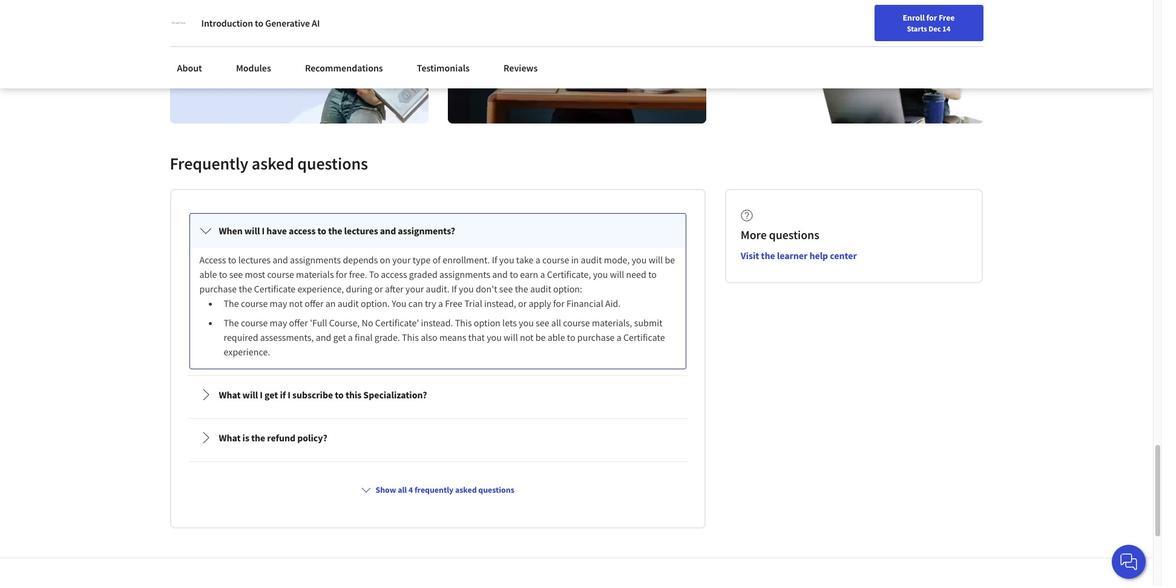 Task type: vqa. For each thing, say whether or not it's contained in the screenshot.
What corresponding to What will I get if I subscribe to this Specialization?
yes



Task type: locate. For each thing, give the bounding box(es) containing it.
don't
[[476, 283, 497, 295]]

grade.
[[375, 331, 400, 343]]

1 vertical spatial your
[[392, 254, 411, 266]]

to left 'earn'
[[510, 268, 518, 281]]

will right when
[[244, 225, 260, 237]]

certificate inside access to lectures and assignments depends on your type of enrollment. if you take a course in audit mode, you will be able to see most course materials for free. to access graded assignments and to earn a certificate, you will need to purchase the certificate experience, during or after your audit. if you don't see the audit option:
[[254, 283, 296, 295]]

1 horizontal spatial purchase
[[577, 331, 615, 343]]

1 vertical spatial access
[[381, 268, 407, 281]]

ai
[[312, 17, 320, 29]]

certificate down most
[[254, 283, 296, 295]]

0 vertical spatial free
[[939, 12, 955, 23]]

you up trial
[[459, 283, 474, 295]]

your right find
[[835, 14, 851, 25]]

2 vertical spatial see
[[536, 317, 550, 329]]

0 horizontal spatial if
[[452, 283, 457, 295]]

0 horizontal spatial see
[[229, 268, 243, 281]]

see up instead,
[[499, 283, 513, 295]]

purchase inside access to lectures and assignments depends on your type of enrollment. if you take a course in audit mode, you will be able to see most course materials for free. to access graded assignments and to earn a certificate, you will need to purchase the certificate experience, during or after your audit. if you don't see the audit option:
[[199, 283, 237, 295]]

also
[[421, 331, 438, 343]]

certificate down submit
[[624, 331, 665, 343]]

1 horizontal spatial be
[[665, 254, 675, 266]]

0 horizontal spatial all
[[398, 485, 407, 495]]

or
[[375, 283, 383, 295], [518, 297, 527, 310]]

you
[[499, 254, 514, 266], [632, 254, 647, 266], [593, 268, 608, 281], [459, 283, 474, 295], [519, 317, 534, 329], [487, 331, 502, 343]]

get left the if
[[265, 389, 278, 401]]

0 vertical spatial your
[[835, 14, 851, 25]]

0 vertical spatial this
[[455, 317, 472, 329]]

your right on
[[392, 254, 411, 266]]

1 vertical spatial purchase
[[577, 331, 615, 343]]

may for offer
[[270, 317, 287, 329]]

purchase down access
[[199, 283, 237, 295]]

1 horizontal spatial if
[[492, 254, 497, 266]]

0 vertical spatial all
[[551, 317, 561, 329]]

for
[[927, 12, 937, 23], [336, 268, 347, 281], [553, 297, 565, 310]]

assignments
[[290, 254, 341, 266], [440, 268, 490, 281]]

2 horizontal spatial for
[[927, 12, 937, 23]]

to up materials
[[318, 225, 326, 237]]

0 vertical spatial get
[[333, 331, 346, 343]]

i inside dropdown button
[[262, 225, 265, 237]]

get down course,
[[333, 331, 346, 343]]

2 vertical spatial questions
[[478, 485, 514, 495]]

opens in a new tab image
[[504, 477, 514, 486]]

offer up assessments,
[[289, 317, 308, 329]]

audit.
[[426, 283, 450, 295]]

0 horizontal spatial purchase
[[199, 283, 237, 295]]

2 vertical spatial audit
[[338, 297, 359, 310]]

and up don't
[[492, 268, 508, 281]]

will down 'lets'
[[504, 331, 518, 343]]

submit
[[634, 317, 663, 329]]

0 horizontal spatial not
[[289, 297, 303, 310]]

lectures up depends
[[344, 225, 378, 237]]

0 vertical spatial access
[[289, 225, 316, 237]]

what is the refund policy?
[[219, 432, 327, 444]]

a right try
[[438, 297, 443, 310]]

will inside dropdown button
[[244, 225, 260, 237]]

for up the dec
[[927, 12, 937, 23]]

will
[[244, 225, 260, 237], [649, 254, 663, 266], [610, 268, 624, 281], [504, 331, 518, 343], [243, 389, 258, 401]]

can
[[408, 297, 423, 310]]

able down apply
[[548, 331, 565, 343]]

to left this
[[335, 389, 344, 401]]

1 vertical spatial or
[[518, 297, 527, 310]]

dec
[[929, 24, 941, 33]]

2 may from the top
[[270, 317, 287, 329]]

0 vertical spatial or
[[375, 283, 383, 295]]

1 vertical spatial certificate
[[624, 331, 665, 343]]

2 the from the top
[[224, 317, 239, 329]]

when will i have access to the lectures and assignments?
[[219, 225, 455, 237]]

reviews
[[504, 62, 538, 74]]

None search field
[[173, 8, 463, 32]]

0 vertical spatial purchase
[[199, 283, 237, 295]]

instead.
[[421, 317, 453, 329]]

to inside when will i have access to the lectures and assignments? dropdown button
[[318, 225, 326, 237]]

the right visit
[[761, 250, 775, 262]]

what left is
[[219, 432, 241, 444]]

0 horizontal spatial for
[[336, 268, 347, 281]]

1 vertical spatial lectures
[[238, 254, 271, 266]]

to down access
[[219, 268, 227, 281]]

1 horizontal spatial not
[[520, 331, 534, 343]]

0 vertical spatial certificate
[[254, 283, 296, 295]]

will inside the course may offer 'full course, no certificate' instead. this option lets you see all course materials, submit required assessments, and get a final grade. this also means that you will not be able to purchase a certificate experience.
[[504, 331, 518, 343]]

you right 'lets'
[[519, 317, 534, 329]]

this left the also
[[402, 331, 419, 343]]

1 horizontal spatial questions
[[478, 485, 514, 495]]

be down apply
[[536, 331, 546, 343]]

the for the course may offer 'full course, no certificate' instead. this option lets you see all course materials, submit required assessments, and get a final grade. this also means that you will not be able to purchase a certificate experience.
[[224, 317, 239, 329]]

visit the learner help center link
[[741, 250, 857, 262]]

0 horizontal spatial access
[[289, 225, 316, 237]]

assignments down enrollment.
[[440, 268, 490, 281]]

questions
[[297, 153, 368, 175], [769, 227, 820, 242], [478, 485, 514, 495]]

2 horizontal spatial see
[[536, 317, 550, 329]]

1 horizontal spatial asked
[[455, 485, 477, 495]]

see inside the course may offer 'full course, no certificate' instead. this option lets you see all course materials, submit required assessments, and get a final grade. this also means that you will not be able to purchase a certificate experience.
[[536, 317, 550, 329]]

1 vertical spatial be
[[536, 331, 546, 343]]

0 horizontal spatial or
[[375, 283, 383, 295]]

0 horizontal spatial lectures
[[238, 254, 271, 266]]

lectures up most
[[238, 254, 271, 266]]

1 horizontal spatial get
[[333, 331, 346, 343]]

1 vertical spatial the
[[224, 317, 239, 329]]

2 vertical spatial for
[[553, 297, 565, 310]]

0 vertical spatial able
[[199, 268, 217, 281]]

english
[[921, 14, 951, 26]]

about
[[177, 62, 202, 74]]

lectures
[[344, 225, 378, 237], [238, 254, 271, 266]]

0 vertical spatial the
[[224, 297, 239, 310]]

most
[[245, 268, 265, 281]]

all down option:
[[551, 317, 561, 329]]

what for what will i get if i subscribe to this specialization?
[[219, 389, 241, 401]]

access right have
[[289, 225, 316, 237]]

what will i get if i subscribe to this specialization? button
[[190, 378, 686, 412]]

get inside the course may offer 'full course, no certificate' instead. this option lets you see all course materials, submit required assessments, and get a final grade. this also means that you will not be able to purchase a certificate experience.
[[333, 331, 346, 343]]

1 vertical spatial not
[[520, 331, 534, 343]]

experience.
[[224, 346, 270, 358]]

1 what from the top
[[219, 389, 241, 401]]

reviews link
[[496, 54, 545, 81]]

0 horizontal spatial certificate
[[254, 283, 296, 295]]

1 the from the top
[[224, 297, 239, 310]]

1 vertical spatial asked
[[455, 485, 477, 495]]

or up option.
[[375, 283, 383, 295]]

see down apply
[[536, 317, 550, 329]]

see left most
[[229, 268, 243, 281]]

the down 'earn'
[[515, 283, 528, 295]]

will left the if
[[243, 389, 258, 401]]

purchase down materials,
[[577, 331, 615, 343]]

materials,
[[592, 317, 632, 329]]

option.
[[361, 297, 390, 310]]

i left have
[[262, 225, 265, 237]]

1 vertical spatial all
[[398, 485, 407, 495]]

0 horizontal spatial able
[[199, 268, 217, 281]]

have
[[267, 225, 287, 237]]

for down option:
[[553, 297, 565, 310]]

frequently
[[170, 153, 248, 175]]

the inside dropdown button
[[251, 432, 265, 444]]

what is the refund policy? button
[[190, 421, 686, 455]]

to
[[255, 17, 263, 29], [318, 225, 326, 237], [228, 254, 236, 266], [219, 268, 227, 281], [510, 268, 518, 281], [648, 268, 657, 281], [567, 331, 576, 343], [335, 389, 344, 401]]

audit right an
[[338, 297, 359, 310]]

a down materials,
[[617, 331, 622, 343]]

access
[[199, 254, 226, 266]]

this up means at the bottom
[[455, 317, 472, 329]]

0 horizontal spatial asked
[[252, 153, 294, 175]]

and up on
[[380, 225, 396, 237]]

or left apply
[[518, 297, 527, 310]]

i left the if
[[260, 389, 263, 401]]

audit
[[581, 254, 602, 266], [530, 283, 551, 295], [338, 297, 359, 310]]

all left 4
[[398, 485, 407, 495]]

1 horizontal spatial for
[[553, 297, 565, 310]]

0 vertical spatial offer
[[305, 297, 324, 310]]

0 horizontal spatial questions
[[297, 153, 368, 175]]

will right mode,
[[649, 254, 663, 266]]

financial
[[567, 297, 603, 310]]

for inside enroll for free starts dec 14
[[927, 12, 937, 23]]

that
[[468, 331, 485, 343]]

if right enrollment.
[[492, 254, 497, 266]]

0 vertical spatial not
[[289, 297, 303, 310]]

1 horizontal spatial see
[[499, 283, 513, 295]]

1 horizontal spatial audit
[[530, 283, 551, 295]]

this
[[455, 317, 472, 329], [402, 331, 419, 343]]

mode,
[[604, 254, 630, 266]]

the
[[328, 225, 342, 237], [761, 250, 775, 262], [239, 283, 252, 295], [515, 283, 528, 295], [251, 432, 265, 444]]

the right is
[[251, 432, 265, 444]]

introduction to generative ai
[[201, 17, 320, 29]]

1 vertical spatial audit
[[530, 283, 551, 295]]

free inside collapsed "list"
[[445, 297, 463, 310]]

0 vertical spatial see
[[229, 268, 243, 281]]

1 horizontal spatial certificate
[[624, 331, 665, 343]]

this
[[346, 389, 362, 401]]

0 vertical spatial lectures
[[344, 225, 378, 237]]

your up can
[[406, 283, 424, 295]]

to down financial
[[567, 331, 576, 343]]

testimonials link
[[410, 54, 477, 81]]

1 may from the top
[[270, 297, 287, 310]]

access
[[289, 225, 316, 237], [381, 268, 407, 281]]

2 horizontal spatial audit
[[581, 254, 602, 266]]

1 vertical spatial offer
[[289, 317, 308, 329]]

the inside dropdown button
[[328, 225, 342, 237]]

0 horizontal spatial audit
[[338, 297, 359, 310]]

0 vertical spatial may
[[270, 297, 287, 310]]

the inside the course may offer 'full course, no certificate' instead. this option lets you see all course materials, submit required assessments, and get a final grade. this also means that you will not be able to purchase a certificate experience.
[[224, 317, 239, 329]]

audit right in
[[581, 254, 602, 266]]

may inside the course may offer 'full course, no certificate' instead. this option lets you see all course materials, submit required assessments, and get a final grade. this also means that you will not be able to purchase a certificate experience.
[[270, 317, 287, 329]]

free up "14"
[[939, 12, 955, 23]]

what down experience.
[[219, 389, 241, 401]]

1 vertical spatial free
[[445, 297, 463, 310]]

1 vertical spatial what
[[219, 432, 241, 444]]

access inside dropdown button
[[289, 225, 316, 237]]

not down apply
[[520, 331, 534, 343]]

1 vertical spatial questions
[[769, 227, 820, 242]]

you left take
[[499, 254, 514, 266]]

to inside the course may offer 'full course, no certificate' instead. this option lets you see all course materials, submit required assessments, and get a final grade. this also means that you will not be able to purchase a certificate experience.
[[567, 331, 576, 343]]

free left trial
[[445, 297, 463, 310]]

all inside show all 4 frequently asked questions dropdown button
[[398, 485, 407, 495]]

able down access
[[199, 268, 217, 281]]

offer down experience,
[[305, 297, 324, 310]]

your
[[835, 14, 851, 25], [392, 254, 411, 266], [406, 283, 424, 295]]

not inside the course may offer 'full course, no certificate' instead. this option lets you see all course materials, submit required assessments, and get a final grade. this also means that you will not be able to purchase a certificate experience.
[[520, 331, 534, 343]]

0 horizontal spatial assignments
[[290, 254, 341, 266]]

access to lectures and assignments depends on your type of enrollment. if you take a course in audit mode, you will be able to see most course materials for free. to access graded assignments and to earn a certificate, you will need to purchase the certificate experience, during or after your audit. if you don't see the audit option:
[[199, 254, 677, 295]]

show
[[376, 485, 396, 495]]

access up after
[[381, 268, 407, 281]]

0 horizontal spatial be
[[536, 331, 546, 343]]

introduction
[[201, 17, 253, 29]]

1 horizontal spatial all
[[551, 317, 561, 329]]

0 vertical spatial be
[[665, 254, 675, 266]]

frequently asked questions
[[170, 153, 368, 175]]

be right mode,
[[665, 254, 675, 266]]

recommendations link
[[298, 54, 390, 81]]

0 horizontal spatial this
[[402, 331, 419, 343]]

try
[[425, 297, 436, 310]]

what
[[219, 389, 241, 401], [219, 432, 241, 444]]

1 horizontal spatial or
[[518, 297, 527, 310]]

1 vertical spatial able
[[548, 331, 565, 343]]

1 horizontal spatial access
[[381, 268, 407, 281]]

1 horizontal spatial lectures
[[344, 225, 378, 237]]

a left the 'final'
[[348, 331, 353, 343]]

2 what from the top
[[219, 432, 241, 444]]

not
[[289, 297, 303, 310], [520, 331, 534, 343]]

1 horizontal spatial able
[[548, 331, 565, 343]]

you down option
[[487, 331, 502, 343]]

0 horizontal spatial free
[[445, 297, 463, 310]]

if right the audit.
[[452, 283, 457, 295]]

for left "free."
[[336, 268, 347, 281]]

will inside dropdown button
[[243, 389, 258, 401]]

lectures inside access to lectures and assignments depends on your type of enrollment. if you take a course in audit mode, you will be able to see most course materials for free. to access graded assignments and to earn a certificate, you will need to purchase the certificate experience, during or after your audit. if you don't see the audit option:
[[238, 254, 271, 266]]

and
[[380, 225, 396, 237], [273, 254, 288, 266], [492, 268, 508, 281], [316, 331, 331, 343]]

refund
[[267, 432, 295, 444]]

audit up apply
[[530, 283, 551, 295]]

find your new career
[[817, 14, 893, 25]]

if
[[280, 389, 286, 401]]

assignments up materials
[[290, 254, 341, 266]]

not down experience,
[[289, 297, 303, 310]]

a
[[536, 254, 541, 266], [540, 268, 545, 281], [438, 297, 443, 310], [348, 331, 353, 343], [617, 331, 622, 343]]

and inside the course may offer 'full course, no certificate' instead. this option lets you see all course materials, submit required assessments, and get a final grade. this also means that you will not be able to purchase a certificate experience.
[[316, 331, 331, 343]]

1 vertical spatial for
[[336, 268, 347, 281]]

i
[[262, 225, 265, 237], [260, 389, 263, 401], [288, 389, 291, 401]]

the up materials
[[328, 225, 342, 237]]

1 horizontal spatial free
[[939, 12, 955, 23]]

access inside access to lectures and assignments depends on your type of enrollment. if you take a course in audit mode, you will be able to see most course materials for free. to access graded assignments and to earn a certificate, you will need to purchase the certificate experience, during or after your audit. if you don't see the audit option:
[[381, 268, 407, 281]]

get inside what will i get if i subscribe to this specialization? dropdown button
[[265, 389, 278, 401]]

0 horizontal spatial get
[[265, 389, 278, 401]]

1 vertical spatial assignments
[[440, 268, 490, 281]]

and down the 'full
[[316, 331, 331, 343]]

means
[[439, 331, 466, 343]]

frequently
[[415, 485, 454, 495]]

0 vertical spatial what
[[219, 389, 241, 401]]

0 vertical spatial for
[[927, 12, 937, 23]]

1 vertical spatial get
[[265, 389, 278, 401]]

no
[[362, 317, 373, 329]]

1 vertical spatial may
[[270, 317, 287, 329]]

0 vertical spatial questions
[[297, 153, 368, 175]]



Task type: describe. For each thing, give the bounding box(es) containing it.
find
[[817, 14, 833, 25]]

to inside what will i get if i subscribe to this specialization? dropdown button
[[335, 389, 344, 401]]

1 horizontal spatial assignments
[[440, 268, 490, 281]]

testimonials
[[417, 62, 470, 74]]

enrollment.
[[443, 254, 490, 266]]

lets
[[503, 317, 517, 329]]

learner
[[777, 250, 808, 262]]

modules
[[236, 62, 271, 74]]

assignments?
[[398, 225, 455, 237]]

be inside the course may offer 'full course, no certificate' instead. this option lets you see all course materials, submit required assessments, and get a final grade. this also means that you will not be able to purchase a certificate experience.
[[536, 331, 546, 343]]

instead,
[[484, 297, 516, 310]]

what will i get if i subscribe to this specialization?
[[219, 389, 427, 401]]

2 horizontal spatial questions
[[769, 227, 820, 242]]

take
[[516, 254, 534, 266]]

lectures inside dropdown button
[[344, 225, 378, 237]]

help
[[810, 250, 828, 262]]

final
[[355, 331, 373, 343]]

when will i have access to the lectures and assignments? button
[[190, 214, 686, 248]]

'full
[[310, 317, 327, 329]]

14
[[943, 24, 951, 33]]

i for get
[[260, 389, 263, 401]]

able inside the course may offer 'full course, no certificate' instead. this option lets you see all course materials, submit required assessments, and get a final grade. this also means that you will not be able to purchase a certificate experience.
[[548, 331, 565, 343]]

generative
[[265, 17, 310, 29]]

you down mode,
[[593, 268, 608, 281]]

recommendations
[[305, 62, 383, 74]]

free.
[[349, 268, 367, 281]]

is
[[243, 432, 249, 444]]

type
[[413, 254, 431, 266]]

career
[[870, 14, 893, 25]]

assessments,
[[260, 331, 314, 343]]

earn
[[520, 268, 538, 281]]

enroll for free starts dec 14
[[903, 12, 955, 33]]

certificate inside the course may offer 'full course, no certificate' instead. this option lets you see all course materials, submit required assessments, and get a final grade. this also means that you will not be able to purchase a certificate experience.
[[624, 331, 665, 343]]

an
[[326, 297, 336, 310]]

depends
[[343, 254, 378, 266]]

english button
[[899, 0, 972, 39]]

experience,
[[298, 283, 344, 295]]

free inside enroll for free starts dec 14
[[939, 12, 955, 23]]

0 vertical spatial audit
[[581, 254, 602, 266]]

the course may not offer an audit option. you can try a free trial instead, or apply for financial aid.
[[224, 297, 621, 310]]

able inside access to lectures and assignments depends on your type of enrollment. if you take a course in audit mode, you will be able to see most course materials for free. to access graded assignments and to earn a certificate, you will need to purchase the certificate experience, during or after your audit. if you don't see the audit option:
[[199, 268, 217, 281]]

be inside access to lectures and assignments depends on your type of enrollment. if you take a course in audit mode, you will be able to see most course materials for free. to access graded assignments and to earn a certificate, you will need to purchase the certificate experience, during or after your audit. if you don't see the audit option:
[[665, 254, 675, 266]]

modules link
[[229, 54, 278, 81]]

specialization?
[[363, 389, 427, 401]]

for inside access to lectures and assignments depends on your type of enrollment. if you take a course in audit mode, you will be able to see most course materials for free. to access graded assignments and to earn a certificate, you will need to purchase the certificate experience, during or after your audit. if you don't see the audit option:
[[336, 268, 347, 281]]

1 vertical spatial this
[[402, 331, 419, 343]]

find your new career link
[[811, 12, 899, 27]]

course right most
[[267, 268, 294, 281]]

option
[[474, 317, 501, 329]]

4
[[409, 485, 413, 495]]

1 vertical spatial see
[[499, 283, 513, 295]]

aid.
[[605, 297, 621, 310]]

enroll
[[903, 12, 925, 23]]

asked inside dropdown button
[[455, 485, 477, 495]]

course,
[[329, 317, 360, 329]]

what for what is the refund policy?
[[219, 432, 241, 444]]

new
[[852, 14, 868, 25]]

0 vertical spatial asked
[[252, 153, 294, 175]]

you up need at top right
[[632, 254, 647, 266]]

the down most
[[239, 283, 252, 295]]

of
[[433, 254, 441, 266]]

purchase inside the course may offer 'full course, no certificate' instead. this option lets you see all course materials, submit required assessments, and get a final grade. this also means that you will not be able to purchase a certificate experience.
[[577, 331, 615, 343]]

graded
[[409, 268, 438, 281]]

collapsed list
[[186, 210, 690, 498]]

course down most
[[241, 297, 268, 310]]

on
[[380, 254, 391, 266]]

during
[[346, 283, 373, 295]]

chat with us image
[[1119, 552, 1139, 572]]

materials
[[296, 268, 334, 281]]

course left in
[[542, 254, 569, 266]]

may for not
[[270, 297, 287, 310]]

questions inside show all 4 frequently asked questions dropdown button
[[478, 485, 514, 495]]

more questions
[[741, 227, 820, 242]]

to right access
[[228, 254, 236, 266]]

1 vertical spatial if
[[452, 283, 457, 295]]

starts
[[907, 24, 927, 33]]

you
[[392, 297, 407, 310]]

about link
[[170, 54, 209, 81]]

the for the course may not offer an audit option. you can try a free trial instead, or apply for financial aid.
[[224, 297, 239, 310]]

show all 4 frequently asked questions
[[376, 485, 514, 495]]

more
[[741, 227, 767, 242]]

a right take
[[536, 254, 541, 266]]

and down have
[[273, 254, 288, 266]]

policy?
[[297, 432, 327, 444]]

certificate,
[[547, 268, 591, 281]]

2 vertical spatial your
[[406, 283, 424, 295]]

offer inside the course may offer 'full course, no certificate' instead. this option lets you see all course materials, submit required assessments, and get a final grade. this also means that you will not be able to purchase a certificate experience.
[[289, 317, 308, 329]]

center
[[830, 250, 857, 262]]

need
[[626, 268, 647, 281]]

to right need at top right
[[648, 268, 657, 281]]

to
[[369, 268, 379, 281]]

trial
[[464, 297, 482, 310]]

google cloud image
[[170, 15, 187, 31]]

0 vertical spatial if
[[492, 254, 497, 266]]

in
[[571, 254, 579, 266]]

0 vertical spatial assignments
[[290, 254, 341, 266]]

i for have
[[262, 225, 265, 237]]

apply
[[529, 297, 551, 310]]

after
[[385, 283, 404, 295]]

visit
[[741, 250, 759, 262]]

1 horizontal spatial this
[[455, 317, 472, 329]]

and inside dropdown button
[[380, 225, 396, 237]]

i right the if
[[288, 389, 291, 401]]

required
[[224, 331, 258, 343]]

when
[[219, 225, 243, 237]]

option:
[[553, 283, 582, 295]]

visit the learner help center
[[741, 250, 857, 262]]

subscribe
[[292, 389, 333, 401]]

to left generative
[[255, 17, 263, 29]]

course down financial
[[563, 317, 590, 329]]

a right 'earn'
[[540, 268, 545, 281]]

all inside the course may offer 'full course, no certificate' instead. this option lets you see all course materials, submit required assessments, and get a final grade. this also means that you will not be able to purchase a certificate experience.
[[551, 317, 561, 329]]

or inside access to lectures and assignments depends on your type of enrollment. if you take a course in audit mode, you will be able to see most course materials for free. to access graded assignments and to earn a certificate, you will need to purchase the certificate experience, during or after your audit. if you don't see the audit option:
[[375, 283, 383, 295]]

course up required
[[241, 317, 268, 329]]

will down mode,
[[610, 268, 624, 281]]



